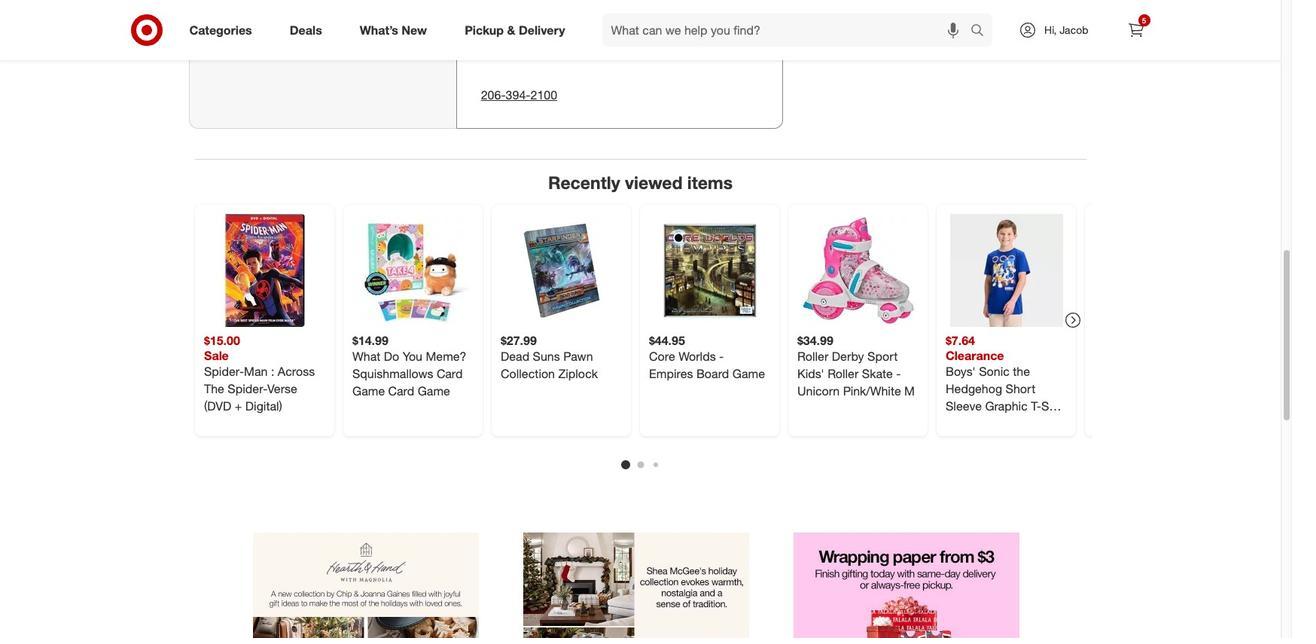 Task type: locate. For each thing, give the bounding box(es) containing it.
deals
[[290, 22, 322, 37]]

across
[[277, 364, 315, 379]]

card
[[436, 366, 463, 381], [388, 383, 414, 399]]

-
[[719, 349, 724, 364], [896, 366, 901, 381], [946, 416, 950, 431]]

what's new link
[[347, 14, 446, 47]]

monday
[[481, 17, 535, 34]]

(dvd
[[204, 399, 231, 414]]

card down squishmallows
[[388, 383, 414, 399]]

spider-
[[204, 364, 244, 379], [227, 381, 267, 396]]

categories link
[[177, 14, 271, 47]]

delivery
[[519, 22, 565, 37]]

shirt
[[1041, 399, 1067, 414]]

12/25
[[481, 38, 508, 51]]

skate
[[862, 366, 893, 381]]

- up the board
[[719, 349, 724, 364]]

spider- down man
[[227, 381, 267, 396]]

What can we help you find? suggestions appear below search field
[[602, 14, 975, 47]]

ev charging
[[844, 43, 902, 56]]

0 horizontal spatial advertisement region
[[253, 532, 479, 638]]

$34.99
[[797, 333, 833, 348]]

$27.99
[[501, 333, 537, 348]]

what's
[[360, 22, 398, 37]]

spider-man : across the spider-verse (dvd + digital) image
[[208, 214, 321, 327]]

0 vertical spatial -
[[719, 349, 724, 364]]

monday 12/25
[[481, 17, 535, 51]]

charging
[[859, 43, 902, 56]]

0 horizontal spatial game
[[352, 383, 385, 399]]

0 horizontal spatial -
[[719, 349, 724, 364]]

1 vertical spatial spider-
[[227, 381, 267, 396]]

- inside $44.95 core worlds - empires board game
[[719, 349, 724, 364]]

viewed
[[625, 171, 683, 193]]

hi,
[[1045, 23, 1057, 36]]

roller down derby
[[828, 366, 859, 381]]

- inside $34.99 roller derby sport kids' roller skate - unicorn pink/white m
[[896, 366, 901, 381]]

2 horizontal spatial advertisement region
[[794, 532, 1020, 638]]

game down meme?
[[417, 383, 450, 399]]

digital)
[[245, 399, 282, 414]]

worlds
[[678, 349, 716, 364]]

what do you meme? squishmallows card game card game image
[[356, 214, 469, 327]]

game
[[732, 366, 765, 381], [352, 383, 385, 399], [417, 383, 450, 399]]

the
[[1013, 364, 1030, 379]]

game right the board
[[732, 366, 765, 381]]

do
[[384, 349, 399, 364]]

0 vertical spatial card
[[436, 366, 463, 381]]

1 vertical spatial -
[[896, 366, 901, 381]]

kids'
[[797, 366, 824, 381]]

spider- down sale
[[204, 364, 244, 379]]

pink/white
[[843, 383, 901, 399]]

advertisement region
[[253, 532, 479, 638], [523, 532, 749, 638], [794, 532, 1020, 638]]

- right skate
[[896, 366, 901, 381]]

$44.95 core worlds - empires board game
[[649, 333, 765, 381]]

roller down $34.99
[[797, 349, 828, 364]]

boys' sonic the hedgehog short sleeve graphic t-shirt - navy blue xs image
[[950, 214, 1063, 327]]

collection
[[501, 366, 555, 381]]

deals link
[[277, 14, 341, 47]]

items
[[688, 171, 733, 193]]

t-
[[1031, 399, 1041, 414]]

0 horizontal spatial card
[[388, 383, 414, 399]]

categories
[[189, 22, 252, 37]]

pickup & delivery link
[[452, 14, 584, 47]]

sonic
[[979, 364, 1010, 379]]

ev
[[844, 43, 856, 56]]

1 advertisement region from the left
[[253, 532, 479, 638]]

new
[[402, 22, 427, 37]]

dead
[[501, 349, 529, 364]]

game inside $44.95 core worlds - empires board game
[[732, 366, 765, 381]]

search button
[[964, 14, 1000, 50]]

$44.95
[[649, 333, 685, 348]]

empires
[[649, 366, 693, 381]]

2100
[[531, 87, 558, 102]]

accepts
[[844, 13, 882, 26]]

1 horizontal spatial card
[[436, 366, 463, 381]]

1 vertical spatial card
[[388, 383, 414, 399]]

boys'
[[946, 364, 976, 379]]

m
[[904, 383, 915, 399]]

sleeve
[[946, 399, 982, 414]]

squishmallows
[[352, 366, 433, 381]]

what
[[352, 349, 380, 364]]

$15.00 sale spider-man : across the spider-verse (dvd + digital)
[[204, 333, 315, 414]]

jacob
[[1060, 23, 1089, 36]]

2 horizontal spatial game
[[732, 366, 765, 381]]

roller
[[797, 349, 828, 364], [828, 366, 859, 381]]

$15.00
[[204, 333, 240, 348]]

&
[[507, 22, 516, 37]]

$14.99 what do you meme? squishmallows card game card game
[[352, 333, 466, 399]]

3 advertisement region from the left
[[794, 532, 1020, 638]]

- left navy
[[946, 416, 950, 431]]

accepts wic
[[844, 13, 905, 26]]

sale
[[204, 348, 228, 363]]

1 horizontal spatial -
[[896, 366, 901, 381]]

game down squishmallows
[[352, 383, 385, 399]]

2 horizontal spatial -
[[946, 416, 950, 431]]

sport
[[867, 349, 898, 364]]

5 link
[[1120, 14, 1153, 47]]

0 vertical spatial spider-
[[204, 364, 244, 379]]

1 horizontal spatial advertisement region
[[523, 532, 749, 638]]

recently viewed items
[[548, 171, 733, 193]]

ziplock
[[558, 366, 598, 381]]

pickup & delivery
[[465, 22, 565, 37]]

$14.99
[[352, 333, 388, 348]]

2 vertical spatial -
[[946, 416, 950, 431]]

card down meme?
[[436, 366, 463, 381]]

verse
[[267, 381, 297, 396]]

$27.99 dead suns pawn collection ziplock
[[501, 333, 598, 381]]

clearance
[[946, 348, 1004, 363]]



Task type: describe. For each thing, give the bounding box(es) containing it.
xs
[[1012, 416, 1027, 431]]

pawn
[[563, 349, 593, 364]]

206-394-2100
[[481, 87, 558, 102]]

206-394-2100 link
[[481, 86, 758, 104]]

unicorn
[[797, 383, 840, 399]]

blue
[[984, 416, 1008, 431]]

navy
[[954, 416, 981, 431]]

board
[[696, 366, 729, 381]]

suns
[[533, 349, 560, 364]]

meme?
[[426, 349, 466, 364]]

$34.99 roller derby sport kids' roller skate - unicorn pink/white m
[[797, 333, 915, 399]]

hi, jacob
[[1045, 23, 1089, 36]]

1 vertical spatial roller
[[828, 366, 859, 381]]

derby
[[832, 349, 864, 364]]

man
[[244, 364, 267, 379]]

wic
[[885, 13, 905, 26]]

graphic
[[985, 399, 1028, 414]]

394-
[[506, 87, 531, 102]]

the
[[204, 381, 224, 396]]

closed
[[725, 39, 758, 52]]

roller derby sport kids' roller skate - unicorn pink/white m image
[[801, 214, 914, 327]]

+
[[234, 399, 242, 414]]

what's new
[[360, 22, 427, 37]]

:
[[271, 364, 274, 379]]

$7.64
[[946, 333, 975, 348]]

5
[[1143, 16, 1147, 25]]

recently
[[548, 171, 620, 193]]

2 advertisement region from the left
[[523, 532, 749, 638]]

search
[[964, 24, 1000, 39]]

short
[[1006, 381, 1036, 396]]

core
[[649, 349, 675, 364]]

206-
[[481, 87, 506, 102]]

1 horizontal spatial game
[[417, 383, 450, 399]]

you
[[402, 349, 422, 364]]

- inside $7.64 clearance boys' sonic the hedgehog short sleeve graphic t-shirt - navy blue xs
[[946, 416, 950, 431]]

0 vertical spatial roller
[[797, 349, 828, 364]]

store capabilities with hours, vertical tabs tab list
[[189, 0, 456, 129]]

dead suns pawn collection ziplock image
[[505, 214, 618, 327]]

core worlds - empires board game image
[[653, 214, 766, 327]]

hedgehog
[[946, 381, 1002, 396]]

$7.64 clearance boys' sonic the hedgehog short sleeve graphic t-shirt - navy blue xs
[[946, 333, 1067, 431]]

pickup
[[465, 22, 504, 37]]



Task type: vqa. For each thing, say whether or not it's contained in the screenshot.


